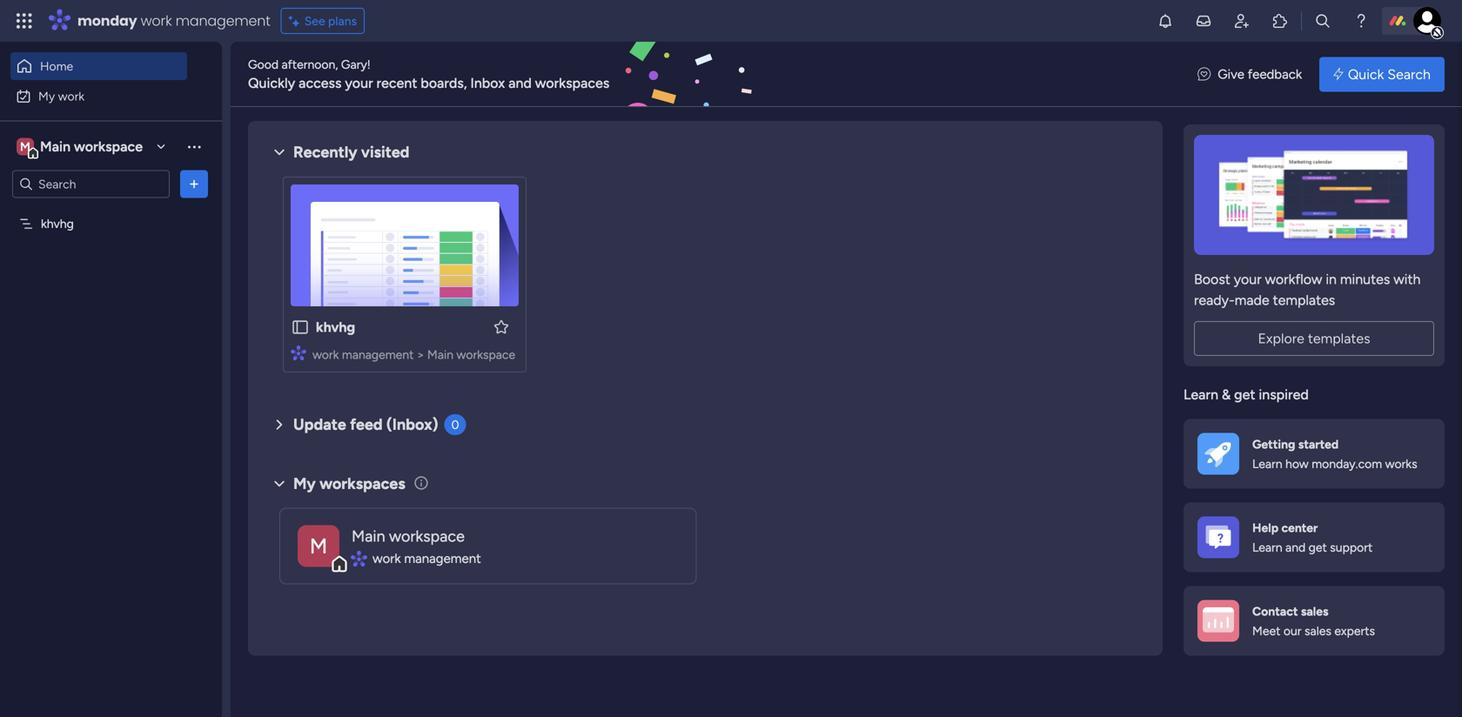 Task type: describe. For each thing, give the bounding box(es) containing it.
apps image
[[1272, 12, 1289, 30]]

0 horizontal spatial workspaces
[[320, 474, 405, 493]]

give feedback
[[1218, 66, 1302, 82]]

select product image
[[16, 12, 33, 30]]

0
[[451, 417, 459, 432]]

workspace options image
[[185, 138, 203, 155]]

our
[[1284, 624, 1302, 639]]

experts
[[1335, 624, 1376, 639]]

made
[[1235, 292, 1270, 309]]

v2 bolt switch image
[[1334, 65, 1344, 84]]

monday.com
[[1312, 457, 1383, 472]]

my for my work
[[38, 89, 55, 104]]

explore
[[1258, 330, 1305, 347]]

khvhg list box
[[0, 205, 222, 474]]

inbox image
[[1195, 12, 1213, 30]]

getting
[[1253, 437, 1296, 452]]

1 vertical spatial m
[[310, 534, 327, 559]]

explore templates button
[[1194, 321, 1435, 356]]

works
[[1386, 457, 1418, 472]]

1 vertical spatial main
[[427, 347, 454, 362]]

work up update
[[313, 347, 339, 362]]

quickly
[[248, 75, 295, 91]]

close my workspaces image
[[269, 473, 290, 494]]

1 vertical spatial main workspace
[[352, 527, 465, 546]]

1 vertical spatial khvhg
[[316, 319, 355, 336]]

afternoon,
[[282, 57, 338, 72]]

management for work management > main workspace
[[342, 347, 414, 362]]

support
[[1330, 540, 1373, 555]]

work down my workspaces
[[373, 551, 401, 567]]

invite members image
[[1234, 12, 1251, 30]]

close recently visited image
[[269, 142, 290, 163]]

with
[[1394, 271, 1421, 288]]

1 horizontal spatial main
[[352, 527, 385, 546]]

my work button
[[10, 82, 187, 110]]

recently visited
[[293, 143, 410, 161]]

work management > main workspace
[[313, 347, 515, 362]]

contact
[[1253, 604, 1298, 619]]

help
[[1253, 520, 1279, 535]]

quick
[[1348, 66, 1384, 83]]

options image
[[185, 175, 203, 193]]

main inside workspace selection element
[[40, 138, 71, 155]]

see plans button
[[281, 8, 365, 34]]

workflow
[[1265, 271, 1323, 288]]

started
[[1299, 437, 1339, 452]]

templates inside "boost your workflow in minutes with ready-made templates"
[[1273, 292, 1336, 309]]

ready-
[[1194, 292, 1235, 309]]

feed
[[350, 415, 383, 434]]

workspaces inside the good afternoon, gary! quickly access your recent boards, inbox and workspaces
[[535, 75, 610, 91]]

explore templates
[[1258, 330, 1371, 347]]

0 horizontal spatial get
[[1235, 387, 1256, 403]]

monday
[[77, 11, 137, 30]]

inbox
[[471, 75, 505, 91]]

help image
[[1353, 12, 1370, 30]]

center
[[1282, 520, 1318, 535]]

minutes
[[1341, 271, 1391, 288]]

good
[[248, 57, 279, 72]]

Search in workspace field
[[37, 174, 145, 194]]

learn for help
[[1253, 540, 1283, 555]]

work management
[[373, 551, 481, 567]]

give
[[1218, 66, 1245, 82]]

0 horizontal spatial workspace image
[[17, 137, 34, 156]]

learn & get inspired
[[1184, 387, 1309, 403]]

v2 user feedback image
[[1198, 65, 1211, 84]]

help center element
[[1184, 503, 1445, 572]]

get inside "help center learn and get support"
[[1309, 540, 1327, 555]]

recently
[[293, 143, 357, 161]]

and inside "help center learn and get support"
[[1286, 540, 1306, 555]]

0 vertical spatial sales
[[1301, 604, 1329, 619]]

and inside the good afternoon, gary! quickly access your recent boards, inbox and workspaces
[[509, 75, 532, 91]]



Task type: locate. For each thing, give the bounding box(es) containing it.
quick search
[[1348, 66, 1431, 83]]

templates right explore
[[1308, 330, 1371, 347]]

templates
[[1273, 292, 1336, 309], [1308, 330, 1371, 347]]

0 vertical spatial get
[[1235, 387, 1256, 403]]

1 vertical spatial your
[[1234, 271, 1262, 288]]

in
[[1326, 271, 1337, 288]]

management for work management
[[404, 551, 481, 567]]

main down my work
[[40, 138, 71, 155]]

work inside button
[[58, 89, 85, 104]]

0 vertical spatial workspace image
[[17, 137, 34, 156]]

my inside button
[[38, 89, 55, 104]]

open update feed (inbox) image
[[269, 414, 290, 435]]

0 vertical spatial main workspace
[[40, 138, 143, 155]]

0 vertical spatial my
[[38, 89, 55, 104]]

work right monday
[[141, 11, 172, 30]]

get right '&'
[[1235, 387, 1256, 403]]

option
[[0, 208, 222, 212]]

2 vertical spatial learn
[[1253, 540, 1283, 555]]

2 horizontal spatial main
[[427, 347, 454, 362]]

my down 'home'
[[38, 89, 55, 104]]

0 horizontal spatial m
[[20, 139, 30, 154]]

learn down help
[[1253, 540, 1283, 555]]

1 vertical spatial workspace image
[[298, 525, 340, 567]]

learn inside getting started learn how monday.com works
[[1253, 457, 1283, 472]]

learn for getting
[[1253, 457, 1283, 472]]

1 vertical spatial templates
[[1308, 330, 1371, 347]]

0 vertical spatial your
[[345, 75, 373, 91]]

khvhg
[[41, 216, 74, 231], [316, 319, 355, 336]]

0 vertical spatial workspaces
[[535, 75, 610, 91]]

1 vertical spatial workspace
[[457, 347, 515, 362]]

get down center
[[1309, 540, 1327, 555]]

contact sales element
[[1184, 586, 1445, 656]]

sales up our on the right
[[1301, 604, 1329, 619]]

main workspace up work management in the left of the page
[[352, 527, 465, 546]]

m
[[20, 139, 30, 154], [310, 534, 327, 559]]

0 horizontal spatial your
[[345, 75, 373, 91]]

workspaces right inbox
[[535, 75, 610, 91]]

1 vertical spatial get
[[1309, 540, 1327, 555]]

see
[[304, 13, 325, 28]]

your inside the good afternoon, gary! quickly access your recent boards, inbox and workspaces
[[345, 75, 373, 91]]

your up made
[[1234, 271, 1262, 288]]

learn left '&'
[[1184, 387, 1219, 403]]

meet
[[1253, 624, 1281, 639]]

update feed (inbox)
[[293, 415, 438, 434]]

1 horizontal spatial main workspace
[[352, 527, 465, 546]]

0 horizontal spatial main workspace
[[40, 138, 143, 155]]

home
[[40, 59, 73, 74]]

1 horizontal spatial workspace image
[[298, 525, 340, 567]]

get
[[1235, 387, 1256, 403], [1309, 540, 1327, 555]]

m inside workspace selection element
[[20, 139, 30, 154]]

templates inside button
[[1308, 330, 1371, 347]]

0 vertical spatial and
[[509, 75, 532, 91]]

learn inside "help center learn and get support"
[[1253, 540, 1283, 555]]

1 vertical spatial management
[[342, 347, 414, 362]]

my right close my workspaces icon
[[293, 474, 316, 493]]

&
[[1222, 387, 1231, 403]]

0 vertical spatial templates
[[1273, 292, 1336, 309]]

1 vertical spatial and
[[1286, 540, 1306, 555]]

sales
[[1301, 604, 1329, 619], [1305, 624, 1332, 639]]

>
[[417, 347, 424, 362]]

gary orlando image
[[1414, 7, 1442, 35]]

learn down getting
[[1253, 457, 1283, 472]]

work down 'home'
[[58, 89, 85, 104]]

my work
[[38, 89, 85, 104]]

your down the gary!
[[345, 75, 373, 91]]

1 vertical spatial sales
[[1305, 624, 1332, 639]]

quick search button
[[1320, 57, 1445, 92]]

see plans
[[304, 13, 357, 28]]

1 horizontal spatial your
[[1234, 271, 1262, 288]]

home button
[[10, 52, 187, 80]]

public board image
[[291, 318, 310, 337]]

khvhg down search in workspace field at left top
[[41, 216, 74, 231]]

1 vertical spatial learn
[[1253, 457, 1283, 472]]

2 vertical spatial workspace
[[389, 527, 465, 546]]

main workspace inside workspace selection element
[[40, 138, 143, 155]]

management
[[176, 11, 270, 30], [342, 347, 414, 362], [404, 551, 481, 567]]

main
[[40, 138, 71, 155], [427, 347, 454, 362], [352, 527, 385, 546]]

add to favorites image
[[493, 318, 510, 336]]

1 horizontal spatial m
[[310, 534, 327, 559]]

feedback
[[1248, 66, 1302, 82]]

1 vertical spatial my
[[293, 474, 316, 493]]

learn
[[1184, 387, 1219, 403], [1253, 457, 1283, 472], [1253, 540, 1283, 555]]

workspace selection element
[[17, 136, 145, 159]]

plans
[[328, 13, 357, 28]]

boards,
[[421, 75, 467, 91]]

0 vertical spatial workspace
[[74, 138, 143, 155]]

1 horizontal spatial my
[[293, 474, 316, 493]]

khvhg right public board "image"
[[316, 319, 355, 336]]

and down center
[[1286, 540, 1306, 555]]

work
[[141, 11, 172, 30], [58, 89, 85, 104], [313, 347, 339, 362], [373, 551, 401, 567]]

1 horizontal spatial khvhg
[[316, 319, 355, 336]]

good afternoon, gary! quickly access your recent boards, inbox and workspaces
[[248, 57, 610, 91]]

2 vertical spatial main
[[352, 527, 385, 546]]

recent
[[377, 75, 417, 91]]

contact sales meet our sales experts
[[1253, 604, 1376, 639]]

1 horizontal spatial and
[[1286, 540, 1306, 555]]

0 vertical spatial main
[[40, 138, 71, 155]]

templates image image
[[1200, 135, 1429, 255]]

your inside "boost your workflow in minutes with ready-made templates"
[[1234, 271, 1262, 288]]

workspace up work management in the left of the page
[[389, 527, 465, 546]]

1 horizontal spatial get
[[1309, 540, 1327, 555]]

main down my workspaces
[[352, 527, 385, 546]]

help center learn and get support
[[1253, 520, 1373, 555]]

0 horizontal spatial and
[[509, 75, 532, 91]]

and
[[509, 75, 532, 91], [1286, 540, 1306, 555]]

my workspaces
[[293, 474, 405, 493]]

sales right our on the right
[[1305, 624, 1332, 639]]

1 horizontal spatial workspaces
[[535, 75, 610, 91]]

0 horizontal spatial khvhg
[[41, 216, 74, 231]]

search everything image
[[1315, 12, 1332, 30]]

main workspace
[[40, 138, 143, 155], [352, 527, 465, 546]]

0 vertical spatial management
[[176, 11, 270, 30]]

boost
[[1194, 271, 1231, 288]]

update
[[293, 415, 346, 434]]

how
[[1286, 457, 1309, 472]]

main workspace up search in workspace field at left top
[[40, 138, 143, 155]]

search
[[1388, 66, 1431, 83]]

workspaces
[[535, 75, 610, 91], [320, 474, 405, 493]]

workspaces down 'update feed (inbox)'
[[320, 474, 405, 493]]

2 vertical spatial management
[[404, 551, 481, 567]]

0 horizontal spatial my
[[38, 89, 55, 104]]

boost your workflow in minutes with ready-made templates
[[1194, 271, 1421, 309]]

visited
[[361, 143, 410, 161]]

khvhg inside list box
[[41, 216, 74, 231]]

workspace down add to favorites icon
[[457, 347, 515, 362]]

0 vertical spatial khvhg
[[41, 216, 74, 231]]

gary!
[[341, 57, 371, 72]]

templates down workflow
[[1273, 292, 1336, 309]]

getting started learn how monday.com works
[[1253, 437, 1418, 472]]

my for my workspaces
[[293, 474, 316, 493]]

main right >
[[427, 347, 454, 362]]

and right inbox
[[509, 75, 532, 91]]

0 horizontal spatial main
[[40, 138, 71, 155]]

workspace
[[74, 138, 143, 155], [457, 347, 515, 362], [389, 527, 465, 546]]

your
[[345, 75, 373, 91], [1234, 271, 1262, 288]]

workspace image
[[17, 137, 34, 156], [298, 525, 340, 567]]

monday work management
[[77, 11, 270, 30]]

0 vertical spatial learn
[[1184, 387, 1219, 403]]

0 vertical spatial m
[[20, 139, 30, 154]]

inspired
[[1259, 387, 1309, 403]]

notifications image
[[1157, 12, 1174, 30]]

my
[[38, 89, 55, 104], [293, 474, 316, 493]]

(inbox)
[[386, 415, 438, 434]]

getting started element
[[1184, 419, 1445, 489]]

access
[[299, 75, 342, 91]]

1 vertical spatial workspaces
[[320, 474, 405, 493]]

workspace up search in workspace field at left top
[[74, 138, 143, 155]]



Task type: vqa. For each thing, say whether or not it's contained in the screenshot.
top Date
no



